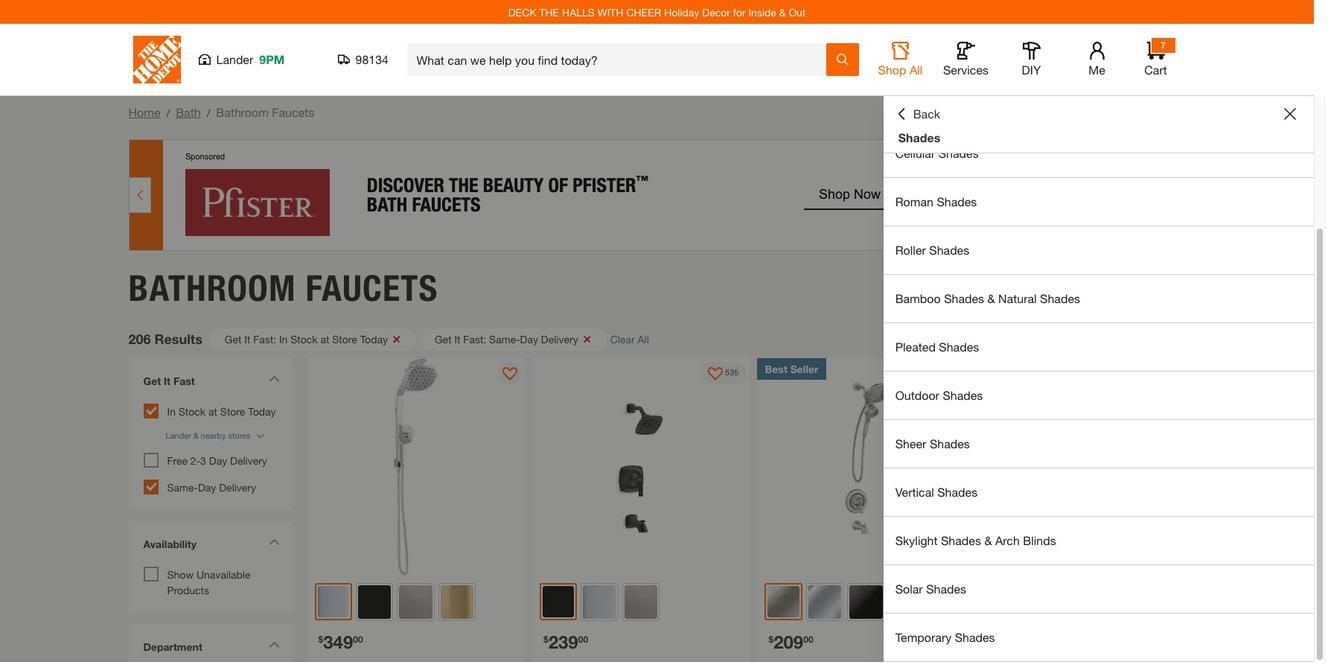 Task type: describe. For each thing, give the bounding box(es) containing it.
holiday
[[664, 6, 700, 18]]

cart 7
[[1145, 39, 1168, 77]]

home / bath / bathroom faucets
[[128, 105, 314, 119]]

polished chrome image
[[583, 585, 617, 618]]

same- inside get it fast: same-day delivery button
[[489, 333, 520, 345]]

get for get it fast: same-day delivery
[[435, 333, 452, 345]]

pre-cut shades
[[896, 98, 981, 112]]

delivery inside button
[[541, 333, 578, 345]]

same-day delivery link
[[167, 481, 256, 494]]

roman shades link
[[884, 178, 1314, 226]]

services button
[[942, 42, 990, 77]]

shades for roman shades
[[937, 194, 977, 209]]

& for skylight
[[985, 533, 992, 547]]

cut
[[918, 98, 937, 112]]

show unavailable products
[[167, 568, 251, 597]]

get for get it fast
[[143, 374, 161, 387]]

pre-
[[896, 98, 918, 112]]

roller shades
[[896, 243, 970, 257]]

0 horizontal spatial store
[[220, 405, 245, 417]]

vibrant brushed nickel image for 349
[[400, 585, 433, 618]]

00 for 349
[[353, 633, 363, 644]]

0 vertical spatial &
[[779, 6, 786, 18]]

cellular shades link
[[884, 130, 1314, 177]]

2 vertical spatial day
[[198, 481, 216, 494]]

0 horizontal spatial today
[[248, 405, 276, 417]]

00 for 209
[[804, 633, 814, 644]]

shades for outdoor shades
[[943, 388, 983, 402]]

1 vertical spatial same-
[[167, 481, 198, 494]]

shades for bamboo shades & natural shades
[[944, 291, 985, 305]]

get it fast
[[143, 374, 195, 387]]

me
[[1089, 63, 1106, 77]]

show
[[167, 568, 194, 581]]

brecklyn single handle 6-spray tub shower faucet w/ magnetix rainshower in spot resist brushed nickel (valve included) image
[[758, 358, 976, 576]]

fast: for same-
[[463, 333, 486, 345]]

2-
[[191, 454, 200, 467]]

shades for vertical shades
[[938, 485, 978, 499]]

show unavailable products link
[[167, 568, 251, 597]]

3
[[200, 454, 206, 467]]

it for get it fast: in stock at store today
[[244, 333, 250, 345]]

natural
[[999, 291, 1037, 305]]

back button
[[896, 106, 941, 121]]

pre-cut shades link
[[884, 81, 1314, 129]]

clear
[[610, 333, 635, 346]]

sheer shades link
[[884, 420, 1314, 468]]

get it fast: in stock at store today button
[[210, 328, 416, 350]]

1 vertical spatial day
[[209, 454, 227, 467]]

the
[[540, 6, 559, 18]]

1 vertical spatial bathroom
[[128, 266, 296, 309]]

get it fast: in stock at store today
[[225, 333, 388, 345]]

1 / from the left
[[166, 106, 170, 119]]

windet showering rail combo in polished chrome image
[[307, 358, 525, 576]]

shades for skylight shades & arch blinds
[[941, 533, 981, 547]]

me button
[[1073, 42, 1121, 77]]

availability link
[[136, 529, 285, 563]]

lander
[[216, 52, 253, 66]]

decor
[[702, 6, 730, 18]]

at inside button
[[321, 333, 329, 345]]

What can we help you find today? search field
[[417, 44, 826, 75]]

results
[[155, 331, 202, 347]]

206
[[128, 331, 151, 347]]

chrome image
[[809, 585, 842, 618]]

206 results
[[128, 331, 202, 347]]

$ for 239
[[544, 633, 549, 644]]

239
[[549, 631, 578, 652]]

vibrant brushed nickel image for 239
[[625, 585, 658, 618]]

shop all
[[878, 63, 923, 77]]

all for clear all
[[638, 333, 649, 346]]

bath
[[176, 105, 201, 119]]

bath link
[[176, 105, 201, 119]]

vertical shades link
[[884, 468, 1314, 516]]

deck the halls with cheer holiday decor for inside & out
[[508, 6, 806, 18]]

shop all button
[[877, 42, 925, 77]]

solar shades link
[[884, 565, 1314, 613]]

1 horizontal spatial matte black image
[[543, 586, 575, 618]]

get it fast: same-day delivery
[[435, 333, 578, 345]]

98134
[[356, 52, 389, 66]]

all for shop all
[[910, 63, 923, 77]]

0 vertical spatial bathroom
[[216, 105, 269, 119]]

209
[[774, 631, 804, 652]]

attract with magnetix 6-spray single handle shower faucet 1.75 gpm  in spot resist brushed nickel (valve included) image
[[983, 358, 1201, 576]]

same-day delivery
[[167, 481, 256, 494]]

in stock at store today link
[[167, 405, 276, 417]]

$ for 209
[[769, 633, 774, 644]]

it for get it fast: same-day delivery
[[455, 333, 461, 345]]

shades right cut
[[940, 98, 981, 112]]

get it fast: same-day delivery button
[[420, 328, 607, 350]]

$ 349 00
[[318, 631, 363, 652]]

roman shades
[[896, 194, 977, 209]]

department link
[[136, 632, 285, 662]]

products
[[167, 584, 209, 597]]

& for bamboo
[[988, 291, 995, 305]]

matte black image
[[850, 585, 883, 618]]

feedback link image
[[1305, 252, 1326, 332]]

back
[[913, 106, 941, 121]]

blinds
[[1023, 533, 1057, 547]]

lander 9pm
[[216, 52, 285, 66]]

unavailable
[[197, 568, 251, 581]]

get it fast link
[[136, 365, 285, 400]]

pleated
[[896, 340, 936, 354]]

arch
[[996, 533, 1020, 547]]

shades for solar shades
[[927, 582, 967, 596]]

shades up cellular
[[899, 130, 941, 144]]



Task type: locate. For each thing, give the bounding box(es) containing it.
1 horizontal spatial all
[[910, 63, 923, 77]]

availability
[[143, 538, 197, 550]]

1 horizontal spatial /
[[207, 106, 210, 119]]

1 horizontal spatial today
[[360, 333, 388, 345]]

0 horizontal spatial same-
[[167, 481, 198, 494]]

it inside get it fast: same-day delivery button
[[455, 333, 461, 345]]

shades inside "link"
[[927, 582, 967, 596]]

with
[[598, 6, 624, 18]]

2 horizontal spatial it
[[455, 333, 461, 345]]

outdoor shades
[[896, 388, 983, 402]]

matte black image
[[358, 585, 391, 618], [543, 586, 575, 618]]

drawer close image
[[1285, 108, 1297, 120]]

get for get it fast: in stock at store today
[[225, 333, 242, 345]]

home
[[128, 105, 160, 119]]

1 vertical spatial stock
[[179, 405, 206, 417]]

seller
[[791, 362, 819, 375]]

/
[[166, 106, 170, 119], [207, 106, 210, 119]]

free
[[167, 454, 188, 467]]

it
[[244, 333, 250, 345], [455, 333, 461, 345], [164, 374, 171, 387]]

shades right solar
[[927, 582, 967, 596]]

3 00 from the left
[[804, 633, 814, 644]]

1 $ from the left
[[318, 633, 323, 644]]

1 horizontal spatial in
[[279, 333, 288, 345]]

0 vertical spatial in
[[279, 333, 288, 345]]

free 2-3 day delivery
[[167, 454, 267, 467]]

0 vertical spatial faucets
[[272, 105, 314, 119]]

/ left the bath link
[[166, 106, 170, 119]]

1 vertical spatial all
[[638, 333, 649, 346]]

$ inside $ 239 00
[[544, 633, 549, 644]]

matte black image right polished chrome image
[[358, 585, 391, 618]]

same-
[[489, 333, 520, 345], [167, 481, 198, 494]]

1 vertical spatial &
[[988, 291, 995, 305]]

0 horizontal spatial $
[[318, 633, 323, 644]]

diy button
[[1008, 42, 1056, 77]]

all
[[910, 63, 923, 77], [638, 333, 649, 346]]

2 vertical spatial delivery
[[219, 481, 256, 494]]

in inside button
[[279, 333, 288, 345]]

delivery right 3
[[230, 454, 267, 467]]

pleated shades link
[[884, 323, 1314, 371]]

1 vertical spatial at
[[209, 405, 217, 417]]

1 vibrant brushed nickel image from the left
[[400, 585, 433, 618]]

vibrant brushed nickel image left vibrant brushed moderne brass icon
[[400, 585, 433, 618]]

0 horizontal spatial get
[[143, 374, 161, 387]]

2 00 from the left
[[578, 633, 588, 644]]

spot resist brushed nickel image
[[768, 586, 800, 618]]

rubicon 1-handle 3-spray tub and shower faucet in matte black (valve included) image
[[532, 358, 750, 576]]

matte black image up 239
[[543, 586, 575, 618]]

$
[[318, 633, 323, 644], [544, 633, 549, 644], [769, 633, 774, 644]]

00
[[353, 633, 363, 644], [578, 633, 588, 644], [804, 633, 814, 644]]

cellular
[[896, 146, 936, 160]]

98134 button
[[338, 52, 389, 67]]

solar shades
[[896, 582, 967, 596]]

for
[[733, 6, 746, 18]]

sheer
[[896, 436, 927, 451]]

0 horizontal spatial stock
[[179, 405, 206, 417]]

shades right the skylight
[[941, 533, 981, 547]]

store
[[332, 333, 357, 345], [220, 405, 245, 417]]

halls
[[562, 6, 595, 18]]

00 inside $ 209 00
[[804, 633, 814, 644]]

0 horizontal spatial /
[[166, 106, 170, 119]]

vertical shades
[[896, 485, 978, 499]]

1 00 from the left
[[353, 633, 363, 644]]

7
[[1161, 39, 1166, 51]]

at down the get it fast link
[[209, 405, 217, 417]]

2 horizontal spatial get
[[435, 333, 452, 345]]

$ inside $ 349 00
[[318, 633, 323, 644]]

department
[[143, 640, 202, 653]]

temporary shades link
[[884, 614, 1314, 661]]

in down 'bathroom faucets'
[[279, 333, 288, 345]]

at down 'bathroom faucets'
[[321, 333, 329, 345]]

temporary
[[896, 630, 952, 644]]

outdoor
[[896, 388, 940, 402]]

1 vertical spatial store
[[220, 405, 245, 417]]

shades right pleated
[[939, 340, 979, 354]]

$ 209 00
[[769, 631, 814, 652]]

0 vertical spatial stock
[[291, 333, 318, 345]]

1 vertical spatial faucets
[[306, 266, 438, 309]]

0 vertical spatial same-
[[489, 333, 520, 345]]

stock down 'bathroom faucets'
[[291, 333, 318, 345]]

delivery
[[541, 333, 578, 345], [230, 454, 267, 467], [219, 481, 256, 494]]

bathroom down the lander
[[216, 105, 269, 119]]

1 horizontal spatial at
[[321, 333, 329, 345]]

0 vertical spatial all
[[910, 63, 923, 77]]

& left arch
[[985, 533, 992, 547]]

clear all button
[[610, 331, 660, 347]]

bathroom up results
[[128, 266, 296, 309]]

$ 239 00
[[544, 631, 588, 652]]

best
[[765, 362, 788, 375]]

2 fast: from the left
[[463, 333, 486, 345]]

it inside get it fast: in stock at store today button
[[244, 333, 250, 345]]

day inside get it fast: same-day delivery button
[[520, 333, 538, 345]]

00 inside $ 239 00
[[578, 633, 588, 644]]

polished chrome image
[[318, 586, 349, 618]]

diy
[[1022, 63, 1041, 77]]

0 vertical spatial delivery
[[541, 333, 578, 345]]

1 vertical spatial delivery
[[230, 454, 267, 467]]

vibrant brushed nickel image right polished chrome icon
[[625, 585, 658, 618]]

services
[[944, 63, 989, 77]]

shades right outdoor
[[943, 388, 983, 402]]

stock down fast on the bottom left
[[179, 405, 206, 417]]

vertical
[[896, 485, 934, 499]]

bamboo
[[896, 291, 941, 305]]

all inside 'button'
[[638, 333, 649, 346]]

exclusive
[[990, 362, 1037, 375]]

1 horizontal spatial it
[[244, 333, 250, 345]]

today
[[360, 333, 388, 345], [248, 405, 276, 417]]

&
[[779, 6, 786, 18], [988, 291, 995, 305], [985, 533, 992, 547]]

shades
[[940, 98, 981, 112], [899, 130, 941, 144], [939, 146, 979, 160], [937, 194, 977, 209], [930, 243, 970, 257], [944, 291, 985, 305], [1040, 291, 1081, 305], [939, 340, 979, 354], [943, 388, 983, 402], [930, 436, 970, 451], [938, 485, 978, 499], [941, 533, 981, 547], [927, 582, 967, 596], [955, 630, 995, 644]]

all right shop
[[910, 63, 923, 77]]

shades right sheer
[[930, 436, 970, 451]]

0 horizontal spatial it
[[164, 374, 171, 387]]

shades right cellular
[[939, 146, 979, 160]]

free 2-3 day delivery link
[[167, 454, 267, 467]]

skylight shades & arch blinds link
[[884, 517, 1314, 564]]

all inside button
[[910, 63, 923, 77]]

1 horizontal spatial $
[[544, 633, 549, 644]]

fast
[[173, 374, 195, 387]]

skylight
[[896, 533, 938, 547]]

home link
[[128, 105, 160, 119]]

store inside button
[[332, 333, 357, 345]]

0 horizontal spatial fast:
[[253, 333, 276, 345]]

roman
[[896, 194, 934, 209]]

shades for sheer shades
[[930, 436, 970, 451]]

solar
[[896, 582, 923, 596]]

deck
[[508, 6, 537, 18]]

vibrant brushed moderne brass image
[[441, 585, 474, 618]]

3 $ from the left
[[769, 633, 774, 644]]

1 horizontal spatial store
[[332, 333, 357, 345]]

1 vertical spatial in
[[167, 405, 176, 417]]

shades right temporary
[[955, 630, 995, 644]]

1 vertical spatial today
[[248, 405, 276, 417]]

it for get it fast
[[164, 374, 171, 387]]

0 horizontal spatial all
[[638, 333, 649, 346]]

shades for temporary shades
[[955, 630, 995, 644]]

in down get it fast
[[167, 405, 176, 417]]

faucets
[[272, 105, 314, 119], [306, 266, 438, 309]]

it inside the get it fast link
[[164, 374, 171, 387]]

0 vertical spatial at
[[321, 333, 329, 345]]

2 vibrant brushed nickel image from the left
[[625, 585, 658, 618]]

2 vertical spatial &
[[985, 533, 992, 547]]

1 fast: from the left
[[253, 333, 276, 345]]

shades right bamboo
[[944, 291, 985, 305]]

0 horizontal spatial in
[[167, 405, 176, 417]]

/ right the bath link
[[207, 106, 210, 119]]

today inside button
[[360, 333, 388, 345]]

cheer
[[627, 6, 662, 18]]

0 horizontal spatial matte black image
[[358, 585, 391, 618]]

stock inside button
[[291, 333, 318, 345]]

best seller
[[765, 362, 819, 375]]

day
[[520, 333, 538, 345], [209, 454, 227, 467], [198, 481, 216, 494]]

delivery left clear
[[541, 333, 578, 345]]

1 horizontal spatial fast:
[[463, 333, 486, 345]]

bamboo shades & natural shades link
[[884, 275, 1314, 322]]

0 vertical spatial store
[[332, 333, 357, 345]]

shades right roman
[[937, 194, 977, 209]]

all right clear
[[638, 333, 649, 346]]

00 for 239
[[578, 633, 588, 644]]

bathroom faucets
[[128, 266, 438, 309]]

2 / from the left
[[207, 106, 210, 119]]

& left natural
[[988, 291, 995, 305]]

sheer shades
[[896, 436, 970, 451]]

shades for cellular shades
[[939, 146, 979, 160]]

1 horizontal spatial get
[[225, 333, 242, 345]]

0 horizontal spatial vibrant brushed nickel image
[[400, 585, 433, 618]]

cellular shades
[[896, 146, 979, 160]]

0 horizontal spatial at
[[209, 405, 217, 417]]

1 horizontal spatial vibrant brushed nickel image
[[625, 585, 658, 618]]

roller shades link
[[884, 226, 1314, 274]]

& left out
[[779, 6, 786, 18]]

$ for 349
[[318, 633, 323, 644]]

fast: for in
[[253, 333, 276, 345]]

the home depot logo image
[[133, 36, 181, 83]]

pleated shades
[[896, 340, 979, 354]]

bamboo shades & natural shades
[[896, 291, 1081, 305]]

1 horizontal spatial stock
[[291, 333, 318, 345]]

delivery down free 2-3 day delivery link at the bottom
[[219, 481, 256, 494]]

0 vertical spatial day
[[520, 333, 538, 345]]

shop
[[878, 63, 907, 77]]

9pm
[[259, 52, 285, 66]]

2 horizontal spatial $
[[769, 633, 774, 644]]

temporary shades
[[896, 630, 995, 644]]

349
[[323, 631, 353, 652]]

00 inside $ 349 00
[[353, 633, 363, 644]]

shades right roller
[[930, 243, 970, 257]]

1 horizontal spatial same-
[[489, 333, 520, 345]]

0 vertical spatial today
[[360, 333, 388, 345]]

shades for pleated shades
[[939, 340, 979, 354]]

shades for roller shades
[[930, 243, 970, 257]]

shades right vertical
[[938, 485, 978, 499]]

shades right natural
[[1040, 291, 1081, 305]]

2 $ from the left
[[544, 633, 549, 644]]

inside
[[749, 6, 777, 18]]

1 horizontal spatial 00
[[578, 633, 588, 644]]

$ inside $ 209 00
[[769, 633, 774, 644]]

vibrant brushed nickel image
[[400, 585, 433, 618], [625, 585, 658, 618]]

2 horizontal spatial 00
[[804, 633, 814, 644]]

out
[[789, 6, 806, 18]]

0 horizontal spatial 00
[[353, 633, 363, 644]]



Task type: vqa. For each thing, say whether or not it's contained in the screenshot.
Temporary Shades Shades
yes



